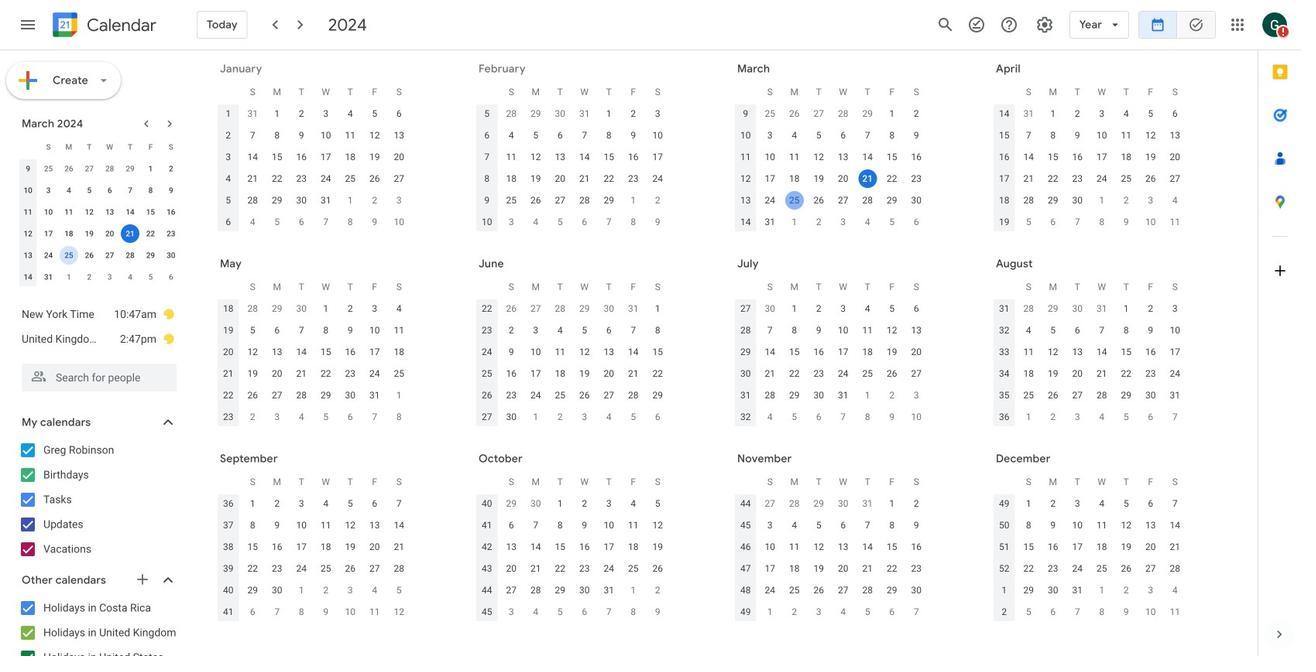 Task type: vqa. For each thing, say whether or not it's contained in the screenshot.
7 related to 7 AM
no



Task type: describe. For each thing, give the bounding box(es) containing it.
january 28 element
[[502, 105, 521, 123]]

may grid
[[213, 277, 411, 428]]

june 4 element
[[292, 408, 311, 427]]

column header for row group within the october grid
[[475, 472, 499, 493]]

april 2 element for april 1 element related to april 3 element corresponding to 'april 5' element related to march 2024 grid
[[80, 268, 99, 287]]

june 1 element
[[390, 386, 408, 405]]

may 4 element
[[1166, 191, 1184, 210]]

february 8 element
[[341, 213, 360, 232]]

23 element inside january grid
[[292, 170, 311, 188]]

column header for row group inside the june grid
[[475, 277, 499, 298]]

march 8 element
[[624, 213, 643, 232]]

october 9 element
[[317, 603, 335, 622]]

column header for row group within february grid
[[475, 81, 499, 103]]

december 1 element
[[761, 603, 779, 622]]

february 5 element
[[268, 213, 286, 232]]

november 8 element
[[624, 603, 643, 622]]

add other calendars image
[[135, 572, 150, 588]]

row group for may 'grid'
[[216, 298, 411, 428]]

column header for row group inside the july grid
[[733, 277, 758, 298]]

february 25 element for column header inside march 2024 grid
[[39, 160, 58, 178]]

may 31 element
[[624, 300, 643, 318]]

august 5 element
[[785, 408, 804, 427]]

may 7 element
[[1068, 213, 1087, 232]]

november 9 element
[[648, 603, 667, 622]]

9 element inside march 2024 grid
[[162, 181, 180, 200]]

december 5 element
[[858, 603, 877, 622]]

row group for october grid
[[475, 493, 670, 623]]

july 2 element
[[551, 408, 569, 427]]

5 element inside june grid
[[575, 321, 594, 340]]

march 5 element
[[551, 213, 569, 232]]

april 4 element for 'april 5' element associated with march grid
[[858, 213, 877, 232]]

june 8 element
[[390, 408, 408, 427]]

5 element inside july grid
[[883, 300, 901, 318]]

january grid
[[213, 81, 411, 233]]

january 7 element
[[1068, 603, 1087, 622]]

june 2 element
[[243, 408, 262, 427]]

april grid
[[989, 81, 1187, 233]]

october 31 element
[[858, 495, 877, 514]]

may 6 element
[[1044, 213, 1062, 232]]

february 10 element
[[390, 213, 408, 232]]

13 element inside the 'august' grid
[[1068, 343, 1087, 362]]

june 30 element
[[761, 300, 779, 318]]

march grid
[[730, 81, 929, 233]]

october 28 element
[[785, 495, 804, 514]]

april 6 element for march 2024 grid
[[162, 268, 180, 287]]

march 9 element
[[648, 213, 667, 232]]

july 6 element
[[648, 408, 667, 427]]

january 6 element
[[1044, 603, 1062, 622]]

february 25 element for column header within march grid
[[761, 105, 779, 123]]

row group for june grid
[[475, 298, 670, 428]]

21 element up december 5 element
[[858, 560, 877, 579]]

21 element up october 5 element
[[390, 538, 408, 557]]

january 31 element
[[575, 105, 594, 123]]

august 8 element
[[858, 408, 877, 427]]

july 1 element
[[526, 408, 545, 427]]

august 7 element
[[834, 408, 853, 427]]

june 5 element
[[317, 408, 335, 427]]

february 6 element
[[292, 213, 311, 232]]

9 element inside october grid
[[575, 517, 594, 535]]

march 1 element
[[624, 191, 643, 210]]

column header for row group within 'april' "grid"
[[992, 81, 1017, 103]]

2 list item from the top
[[22, 327, 175, 352]]

april 3 element for 'april 5' element associated with march grid
[[834, 213, 853, 232]]

july 29 element
[[1044, 300, 1062, 318]]

column header for row group in december grid
[[992, 472, 1017, 493]]

column header for row group inside march 2024 grid
[[18, 136, 38, 158]]

march 6 element
[[575, 213, 594, 232]]

may 5 element
[[1019, 213, 1038, 232]]

october 3 element
[[341, 582, 360, 600]]

july 31 element
[[1093, 300, 1111, 318]]

may 11 element
[[1166, 213, 1184, 232]]

november 7 element
[[600, 603, 618, 622]]

21 element up 'june 4' element in the bottom of the page
[[292, 365, 311, 383]]

may 27 element
[[526, 300, 545, 318]]

december 6 element
[[883, 603, 901, 622]]

column header for row group in the march grid
[[733, 81, 758, 103]]

may 3 element
[[1141, 191, 1160, 210]]

september 29 element
[[502, 495, 521, 514]]

5 element inside september grid
[[341, 495, 360, 514]]

december 31 element
[[243, 105, 262, 123]]

august 3 element
[[907, 386, 926, 405]]

13 element inside march 2024 grid
[[100, 203, 119, 222]]

march 4 element
[[526, 213, 545, 232]]

august 9 element
[[883, 408, 901, 427]]

23 element inside 'april' "grid"
[[1068, 170, 1087, 188]]

august grid
[[989, 277, 1187, 428]]

Search for people text field
[[31, 364, 167, 392]]

february 2 element
[[365, 191, 384, 210]]

february 29 element for february 28 element for march grid
[[858, 105, 877, 123]]

october 30 element
[[834, 495, 853, 514]]

november 6 element
[[575, 603, 594, 622]]

september 6 element
[[1141, 408, 1160, 427]]

february 28 element for march grid
[[834, 105, 853, 123]]

june 7 element
[[365, 408, 384, 427]]

october 8 element
[[292, 603, 311, 622]]

january 4 element
[[1166, 582, 1184, 600]]

21 element up february 4 element at top left
[[243, 170, 262, 188]]

november 3 element
[[502, 603, 521, 622]]

9 element inside march grid
[[907, 126, 926, 145]]

23 element inside february grid
[[624, 170, 643, 188]]

october 2 element
[[317, 582, 335, 600]]

april 2 element for april 1 element for 'april 5' element associated with march grid april 3 element
[[810, 213, 828, 232]]

january 11 element
[[1166, 603, 1184, 622]]

settings menu image
[[1035, 15, 1054, 34]]

21 element up august 4 element on the bottom right of page
[[761, 365, 779, 383]]

5 element inside the 'august' grid
[[1044, 321, 1062, 340]]

may 10 element
[[1141, 213, 1160, 232]]

october 29 element
[[810, 495, 828, 514]]

9 element inside 'april' "grid"
[[1068, 126, 1087, 145]]

july 3 element
[[575, 408, 594, 427]]

other calendars list
[[3, 596, 192, 657]]

october 4 element
[[365, 582, 384, 600]]

march 7 element
[[600, 213, 618, 232]]



Task type: locate. For each thing, give the bounding box(es) containing it.
column header for row group inside the the 'august' grid
[[992, 277, 1017, 298]]

13 element inside january grid
[[390, 126, 408, 145]]

0 vertical spatial february 28 element
[[834, 105, 853, 123]]

december 4 element
[[834, 603, 853, 622]]

january 1 element
[[1093, 582, 1111, 600]]

row group for the 'august' grid
[[992, 298, 1187, 428]]

february 27 element
[[810, 105, 828, 123], [80, 160, 99, 178]]

1 vertical spatial february 25 element
[[39, 160, 58, 178]]

0 horizontal spatial february 26 element
[[60, 160, 78, 178]]

column header inside october grid
[[475, 472, 499, 493]]

0 horizontal spatial 21, today element
[[121, 225, 139, 243]]

5 element inside march 2024 grid
[[80, 181, 99, 200]]

14 element
[[243, 148, 262, 167], [575, 148, 594, 167], [858, 148, 877, 167], [1019, 148, 1038, 167], [121, 203, 139, 222], [292, 343, 311, 362], [624, 343, 643, 362], [761, 343, 779, 362], [1093, 343, 1111, 362], [390, 517, 408, 535], [1166, 517, 1184, 535], [526, 538, 545, 557], [858, 538, 877, 557]]

0 horizontal spatial april 5 element
[[141, 268, 160, 287]]

september 2 element
[[1044, 408, 1062, 427]]

0 horizontal spatial april 1 element
[[60, 268, 78, 287]]

column header inside march grid
[[733, 81, 758, 103]]

august 4 element
[[761, 408, 779, 427]]

0 vertical spatial april 4 element
[[858, 213, 877, 232]]

28 element
[[243, 191, 262, 210], [575, 191, 594, 210], [858, 191, 877, 210], [1019, 191, 1038, 210], [121, 246, 139, 265], [292, 386, 311, 405], [624, 386, 643, 405], [761, 386, 779, 405], [1093, 386, 1111, 405], [390, 560, 408, 579], [1166, 560, 1184, 579], [526, 582, 545, 600], [858, 582, 877, 600]]

august 1 element
[[858, 386, 877, 405]]

21 element up the may 5 element
[[1019, 170, 1038, 188]]

column header inside january grid
[[216, 81, 240, 103]]

13 element inside may 'grid'
[[268, 343, 286, 362]]

5 element inside december grid
[[1117, 495, 1136, 514]]

april 2 element
[[810, 213, 828, 232], [80, 268, 99, 287]]

february 26 element for february 27 element corresponding to february 28 element corresponding to march 2024 grid
[[60, 160, 78, 178]]

january 8 element
[[1093, 603, 1111, 622]]

april 5 element for march grid
[[883, 213, 901, 232]]

21, today element for 13 "element" inside march 2024 grid
[[121, 225, 139, 243]]

0 vertical spatial february 26 element
[[785, 105, 804, 123]]

february 1 element
[[341, 191, 360, 210]]

december grid
[[989, 472, 1187, 623]]

column header inside february grid
[[475, 81, 499, 103]]

1 vertical spatial february 26 element
[[60, 160, 78, 178]]

1 horizontal spatial february 25 element
[[761, 105, 779, 123]]

cell
[[855, 168, 880, 190], [782, 190, 807, 211], [120, 223, 140, 245], [59, 245, 79, 266]]

may 9 element
[[1117, 213, 1136, 232]]

april 3 element for 'april 5' element related to march 2024 grid
[[100, 268, 119, 287]]

february 25 element inside march 2024 grid
[[39, 160, 58, 178]]

row group inside december grid
[[992, 493, 1187, 623]]

0 vertical spatial april 2 element
[[810, 213, 828, 232]]

1 vertical spatial april 1 element
[[60, 268, 78, 287]]

row group for december grid
[[992, 493, 1187, 623]]

1 vertical spatial february 28 element
[[100, 160, 119, 178]]

october 6 element
[[243, 603, 262, 622]]

21, today element for 13 "element" inside march grid
[[858, 170, 877, 188]]

column header inside march 2024 grid
[[18, 136, 38, 158]]

row group for july grid
[[733, 298, 929, 428]]

may 28 element
[[551, 300, 569, 318]]

january 2 element
[[1117, 582, 1136, 600]]

1 vertical spatial april 5 element
[[141, 268, 160, 287]]

5 element inside february grid
[[526, 126, 545, 145]]

5 element inside 'april' "grid"
[[1141, 105, 1160, 123]]

0 horizontal spatial april 3 element
[[100, 268, 119, 287]]

june 6 element
[[341, 408, 360, 427]]

april 5 element
[[883, 213, 901, 232], [141, 268, 160, 287]]

my calendars list
[[3, 438, 192, 562]]

april 1 element for 'april 5' element associated with march grid april 3 element
[[785, 213, 804, 232]]

row group for november grid
[[733, 493, 929, 623]]

26 element
[[365, 170, 384, 188], [1141, 170, 1160, 188], [526, 191, 545, 210], [810, 191, 828, 210], [80, 246, 99, 265], [883, 365, 901, 383], [243, 386, 262, 405], [575, 386, 594, 405], [1044, 386, 1062, 405], [341, 560, 360, 579], [648, 560, 667, 579], [1117, 560, 1136, 579], [810, 582, 828, 600]]

june 3 element
[[268, 408, 286, 427]]

5 element inside october grid
[[648, 495, 667, 514]]

row group inside march grid
[[733, 103, 929, 233]]

november 2 element
[[648, 582, 667, 600]]

row group for february grid
[[475, 103, 670, 233]]

3 element
[[317, 105, 335, 123], [648, 105, 667, 123], [1093, 105, 1111, 123], [761, 126, 779, 145], [39, 181, 58, 200], [365, 300, 384, 318], [834, 300, 853, 318], [1166, 300, 1184, 318], [526, 321, 545, 340], [292, 495, 311, 514], [600, 495, 618, 514], [1068, 495, 1087, 514], [761, 517, 779, 535]]

1 horizontal spatial april 4 element
[[858, 213, 877, 232]]

0 horizontal spatial april 2 element
[[80, 268, 99, 287]]

april 4 element for 'april 5' element related to march 2024 grid
[[121, 268, 139, 287]]

row group inside june grid
[[475, 298, 670, 428]]

september grid
[[213, 472, 411, 623]]

1 vertical spatial 21, today element
[[121, 225, 139, 243]]

october 12 element
[[390, 603, 408, 622]]

column header inside 'april' "grid"
[[992, 81, 1017, 103]]

1 vertical spatial april 3 element
[[100, 268, 119, 287]]

1 horizontal spatial 21, today element
[[858, 170, 877, 188]]

february 25 element
[[761, 105, 779, 123], [39, 160, 58, 178]]

0 vertical spatial february 27 element
[[810, 105, 828, 123]]

13 element inside march grid
[[834, 148, 853, 167]]

may 8 element
[[1093, 213, 1111, 232]]

november grid
[[730, 472, 929, 623]]

1 horizontal spatial february 26 element
[[785, 105, 804, 123]]

september 4 element
[[1093, 408, 1111, 427]]

march 3 element
[[502, 213, 521, 232]]

column header inside september grid
[[216, 472, 240, 493]]

september 3 element
[[1068, 408, 1087, 427]]

21 element up september 4 element
[[1093, 365, 1111, 383]]

row group for 'april' "grid"
[[992, 103, 1187, 233]]

may 29 element
[[575, 300, 594, 318]]

column header inside june grid
[[475, 277, 499, 298]]

21, today element inside march 2024 grid
[[121, 225, 139, 243]]

february 26 element for february 27 element associated with february 28 element for march grid
[[785, 105, 804, 123]]

1 horizontal spatial april 2 element
[[810, 213, 828, 232]]

row group inside may 'grid'
[[216, 298, 411, 428]]

row group inside november grid
[[733, 493, 929, 623]]

row group inside the 'august' grid
[[992, 298, 1187, 428]]

january 3 element
[[1141, 582, 1160, 600]]

11 element
[[341, 126, 360, 145], [1117, 126, 1136, 145], [502, 148, 521, 167], [785, 148, 804, 167], [60, 203, 78, 222], [390, 321, 408, 340], [858, 321, 877, 340], [551, 343, 569, 362], [1019, 343, 1038, 362], [317, 517, 335, 535], [624, 517, 643, 535], [1093, 517, 1111, 535], [785, 538, 804, 557]]

row group inside september grid
[[216, 493, 411, 623]]

october 1 element
[[292, 582, 311, 600]]

5 element inside march grid
[[810, 126, 828, 145]]

23 element inside september grid
[[268, 560, 286, 579]]

march 31 element
[[1019, 105, 1038, 123]]

21 element up november 4 element at the bottom left
[[526, 560, 545, 579]]

april 29 element
[[268, 300, 286, 318]]

5 element
[[365, 105, 384, 123], [1141, 105, 1160, 123], [526, 126, 545, 145], [810, 126, 828, 145], [80, 181, 99, 200], [883, 300, 901, 318], [243, 321, 262, 340], [575, 321, 594, 340], [1044, 321, 1062, 340], [341, 495, 360, 514], [648, 495, 667, 514], [1117, 495, 1136, 514], [810, 517, 828, 535]]

9 element inside june grid
[[502, 343, 521, 362]]

column header for row group within january grid
[[216, 81, 240, 103]]

august 10 element
[[907, 408, 926, 427]]

may 26 element
[[502, 300, 521, 318]]

column header for row group in the may 'grid'
[[216, 277, 240, 298]]

1 vertical spatial february 29 element
[[121, 160, 139, 178]]

february 25 element inside march grid
[[761, 105, 779, 123]]

21 element up march 6 element at the left top
[[575, 170, 594, 188]]

23 element
[[292, 170, 311, 188], [624, 170, 643, 188], [907, 170, 926, 188], [1068, 170, 1087, 188], [162, 225, 180, 243], [341, 365, 360, 383], [810, 365, 828, 383], [1141, 365, 1160, 383], [502, 386, 521, 405], [268, 560, 286, 579], [575, 560, 594, 579], [907, 560, 926, 579], [1044, 560, 1062, 579]]

february 27 element for february 28 element corresponding to march 2024 grid
[[80, 160, 99, 178]]

0 vertical spatial 21, today element
[[858, 170, 877, 188]]

15 element
[[268, 148, 286, 167], [600, 148, 618, 167], [883, 148, 901, 167], [1044, 148, 1062, 167], [141, 203, 160, 222], [317, 343, 335, 362], [648, 343, 667, 362], [785, 343, 804, 362], [1117, 343, 1136, 362], [243, 538, 262, 557], [551, 538, 569, 557], [883, 538, 901, 557], [1019, 538, 1038, 557]]

november 4 element
[[526, 603, 545, 622]]

0 horizontal spatial april 6 element
[[162, 268, 180, 287]]

4 element
[[341, 105, 360, 123], [1117, 105, 1136, 123], [502, 126, 521, 145], [785, 126, 804, 145], [60, 181, 78, 200], [390, 300, 408, 318], [858, 300, 877, 318], [551, 321, 569, 340], [1019, 321, 1038, 340], [317, 495, 335, 514], [624, 495, 643, 514], [1093, 495, 1111, 514], [785, 517, 804, 535]]

row group inside july grid
[[733, 298, 929, 428]]

october 11 element
[[365, 603, 384, 622]]

april 1 element for april 3 element corresponding to 'april 5' element related to march 2024 grid
[[60, 268, 78, 287]]

column header inside july grid
[[733, 277, 758, 298]]

5 element inside november grid
[[810, 517, 828, 535]]

0 horizontal spatial february 27 element
[[80, 160, 99, 178]]

main drawer image
[[19, 15, 37, 34]]

january 5 element
[[1019, 603, 1038, 622]]

june grid
[[472, 277, 670, 428]]

1 vertical spatial april 4 element
[[121, 268, 139, 287]]

february 27 element for february 28 element for march grid
[[810, 105, 828, 123]]

0 horizontal spatial february 28 element
[[100, 160, 119, 178]]

0 horizontal spatial february 25 element
[[39, 160, 58, 178]]

august 6 element
[[810, 408, 828, 427]]

1 horizontal spatial february 28 element
[[834, 105, 853, 123]]

column header for row group inside september grid
[[216, 472, 240, 493]]

1 horizontal spatial april 1 element
[[785, 213, 804, 232]]

0 vertical spatial april 3 element
[[834, 213, 853, 232]]

21, today element inside march grid
[[858, 170, 877, 188]]

september 5 element
[[1117, 408, 1136, 427]]

1 vertical spatial april 2 element
[[80, 268, 99, 287]]

1 list item from the top
[[22, 302, 175, 327]]

april 5 element for march 2024 grid
[[141, 268, 160, 287]]

0 vertical spatial april 6 element
[[907, 213, 926, 232]]

row group for march grid
[[733, 103, 929, 233]]

13 element inside july grid
[[907, 321, 926, 340]]

july 30 element
[[1068, 300, 1087, 318]]

1 horizontal spatial april 6 element
[[907, 213, 926, 232]]

6 element
[[390, 105, 408, 123], [1166, 105, 1184, 123], [551, 126, 569, 145], [834, 126, 853, 145], [100, 181, 119, 200], [907, 300, 926, 318], [268, 321, 286, 340], [600, 321, 618, 340], [1068, 321, 1087, 340], [365, 495, 384, 514], [1141, 495, 1160, 514], [502, 517, 521, 535], [834, 517, 853, 535]]

february 7 element
[[317, 213, 335, 232]]

column header inside december grid
[[992, 472, 1017, 493]]

30 element
[[292, 191, 311, 210], [907, 191, 926, 210], [1068, 191, 1087, 210], [162, 246, 180, 265], [341, 386, 360, 405], [810, 386, 828, 405], [1141, 386, 1160, 405], [502, 408, 521, 427], [268, 582, 286, 600], [575, 582, 594, 600], [907, 582, 926, 600], [1044, 582, 1062, 600]]

column header inside may 'grid'
[[216, 277, 240, 298]]

calendar element
[[50, 9, 156, 43]]

13 element inside november grid
[[834, 538, 853, 557]]

february grid
[[472, 81, 670, 233]]

1 vertical spatial february 27 element
[[80, 160, 99, 178]]

august 2 element
[[883, 386, 901, 405]]

2 element
[[292, 105, 311, 123], [624, 105, 643, 123], [907, 105, 926, 123], [1068, 105, 1087, 123], [162, 160, 180, 178], [341, 300, 360, 318], [810, 300, 828, 318], [1141, 300, 1160, 318], [502, 321, 521, 340], [268, 495, 286, 514], [575, 495, 594, 514], [907, 495, 926, 514], [1044, 495, 1062, 514]]

row group for march 2024 grid
[[18, 158, 181, 288]]

5 element inside may 'grid'
[[243, 321, 262, 340]]

column header for row group within november grid
[[733, 472, 758, 493]]

january 30 element
[[551, 105, 569, 123]]

july 28 element
[[1019, 300, 1038, 318]]

january 9 element
[[1117, 603, 1136, 622]]

0 vertical spatial april 5 element
[[883, 213, 901, 232]]

1 horizontal spatial april 5 element
[[883, 213, 901, 232]]

april 28 element
[[243, 300, 262, 318]]

column header inside the 'august' grid
[[992, 277, 1017, 298]]

row group inside 'april' "grid"
[[992, 103, 1187, 233]]

21 element up january 4 element
[[1166, 538, 1184, 557]]

0 vertical spatial february 25 element
[[761, 105, 779, 123]]

0 vertical spatial february 29 element
[[858, 105, 877, 123]]

27 element
[[390, 170, 408, 188], [1166, 170, 1184, 188], [551, 191, 569, 210], [834, 191, 853, 210], [100, 246, 119, 265], [907, 365, 926, 383], [268, 386, 286, 405], [600, 386, 618, 405], [1068, 386, 1087, 405], [365, 560, 384, 579], [1141, 560, 1160, 579], [502, 582, 521, 600], [834, 582, 853, 600]]

row group for september grid
[[216, 493, 411, 623]]

april 30 element
[[292, 300, 311, 318]]

None search field
[[0, 358, 192, 392]]

21 element
[[243, 170, 262, 188], [575, 170, 594, 188], [1019, 170, 1038, 188], [292, 365, 311, 383], [624, 365, 643, 383], [761, 365, 779, 383], [1093, 365, 1111, 383], [390, 538, 408, 557], [1166, 538, 1184, 557], [526, 560, 545, 579], [858, 560, 877, 579]]

december 2 element
[[785, 603, 804, 622]]

23 element inside may 'grid'
[[341, 365, 360, 383]]

row group for january grid
[[216, 103, 411, 233]]

january 10 element
[[1141, 603, 1160, 622]]

10 element
[[317, 126, 335, 145], [648, 126, 667, 145], [1093, 126, 1111, 145], [761, 148, 779, 167], [39, 203, 58, 222], [365, 321, 384, 340], [834, 321, 853, 340], [1166, 321, 1184, 340], [526, 343, 545, 362], [292, 517, 311, 535], [600, 517, 618, 535], [1068, 517, 1087, 535], [761, 538, 779, 557]]

0 horizontal spatial february 29 element
[[121, 160, 139, 178]]

19 element
[[365, 148, 384, 167], [1141, 148, 1160, 167], [526, 170, 545, 188], [810, 170, 828, 188], [80, 225, 99, 243], [883, 343, 901, 362], [243, 365, 262, 383], [575, 365, 594, 383], [1044, 365, 1062, 383], [341, 538, 360, 557], [648, 538, 667, 557], [1117, 538, 1136, 557], [810, 560, 828, 579]]

1 horizontal spatial february 27 element
[[810, 105, 828, 123]]

21 element up july 5 element
[[624, 365, 643, 383]]

list item
[[22, 302, 175, 327], [22, 327, 175, 352]]

heading inside calendar element
[[84, 16, 156, 34]]

0 horizontal spatial april 4 element
[[121, 268, 139, 287]]

16 element
[[292, 148, 311, 167], [624, 148, 643, 167], [907, 148, 926, 167], [1068, 148, 1087, 167], [162, 203, 180, 222], [341, 343, 360, 362], [810, 343, 828, 362], [1141, 343, 1160, 362], [502, 365, 521, 383], [268, 538, 286, 557], [575, 538, 594, 557], [907, 538, 926, 557], [1044, 538, 1062, 557]]

july 5 element
[[624, 408, 643, 427]]

february 29 element for february 28 element corresponding to march 2024 grid
[[121, 160, 139, 178]]

5 element inside january grid
[[365, 105, 384, 123]]

0 vertical spatial april 1 element
[[785, 213, 804, 232]]

1 vertical spatial april 6 element
[[162, 268, 180, 287]]

december 7 element
[[907, 603, 926, 622]]

row group inside january grid
[[216, 103, 411, 233]]

9 element
[[292, 126, 311, 145], [624, 126, 643, 145], [907, 126, 926, 145], [1068, 126, 1087, 145], [162, 181, 180, 200], [341, 321, 360, 340], [810, 321, 828, 340], [1141, 321, 1160, 340], [502, 343, 521, 362], [268, 517, 286, 535], [575, 517, 594, 535], [907, 517, 926, 535], [1044, 517, 1062, 535]]

february 28 element for march 2024 grid
[[100, 160, 119, 178]]

13 element inside february grid
[[551, 148, 569, 167]]

7 element
[[243, 126, 262, 145], [575, 126, 594, 145], [858, 126, 877, 145], [1019, 126, 1038, 145], [121, 181, 139, 200], [292, 321, 311, 340], [624, 321, 643, 340], [761, 321, 779, 340], [1093, 321, 1111, 340], [390, 495, 408, 514], [1166, 495, 1184, 514], [526, 517, 545, 535], [858, 517, 877, 535]]

1 horizontal spatial february 29 element
[[858, 105, 877, 123]]

row group inside february grid
[[475, 103, 670, 233]]

1 horizontal spatial april 3 element
[[834, 213, 853, 232]]

row group inside march 2024 grid
[[18, 158, 181, 288]]

july 4 element
[[600, 408, 618, 427]]

row group inside october grid
[[475, 493, 670, 623]]

april 6 element for march grid
[[907, 213, 926, 232]]

october 5 element
[[390, 582, 408, 600]]

column header inside november grid
[[733, 472, 758, 493]]



